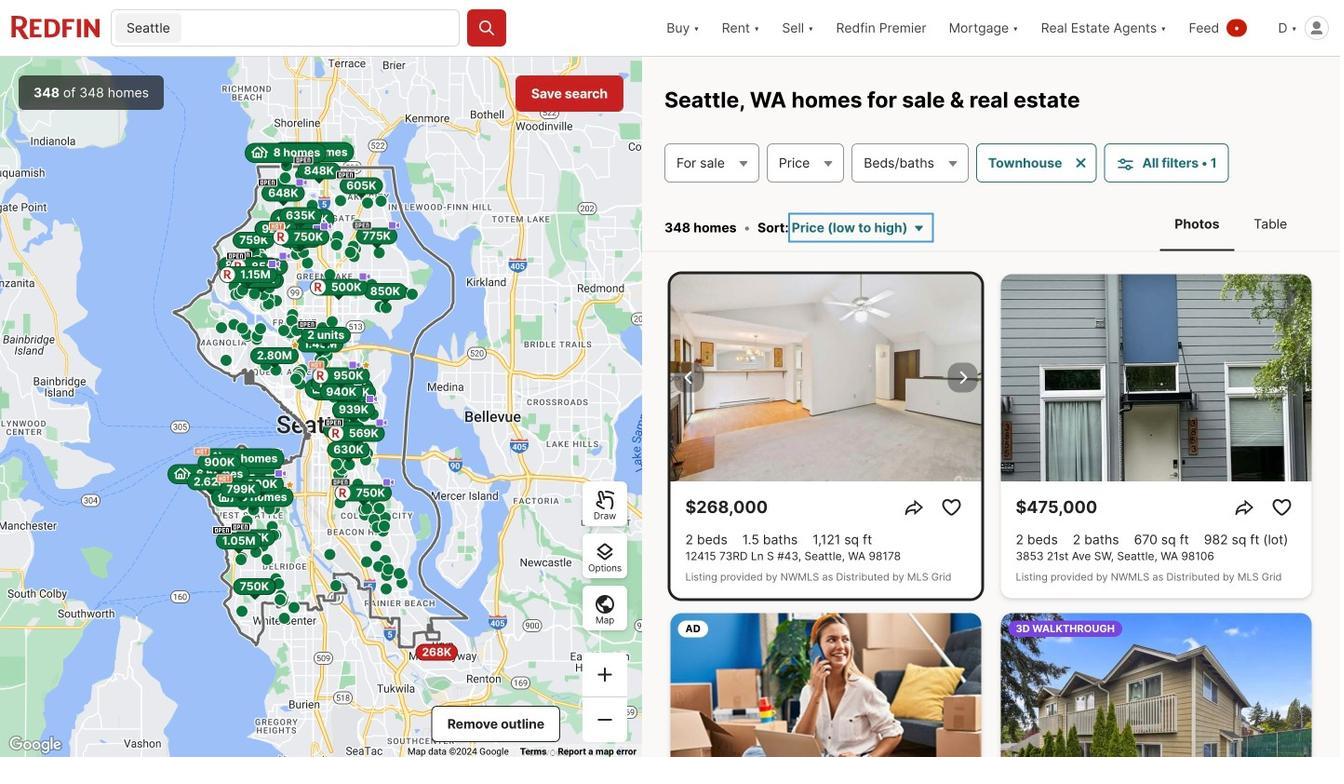Task type: vqa. For each thing, say whether or not it's contained in the screenshot.
9.50M
no



Task type: describe. For each thing, give the bounding box(es) containing it.
Add home to favorites checkbox
[[1268, 493, 1298, 522]]

google image
[[5, 733, 66, 757]]

share home image
[[1234, 496, 1257, 519]]

add home to favorites image for add home to favorites checkbox
[[941, 496, 963, 519]]

map region
[[0, 57, 643, 757]]



Task type: locate. For each thing, give the bounding box(es) containing it.
share home image
[[904, 496, 926, 519]]

tab list
[[1161, 197, 1319, 251]]

1 add home to favorites image from the left
[[941, 496, 963, 519]]

None search field
[[185, 10, 459, 47]]

add home to favorites image inside checkbox
[[941, 496, 963, 519]]

submit search image
[[478, 19, 496, 37]]

Add home to favorites checkbox
[[937, 493, 967, 522]]

add home to favorites image inside option
[[1272, 496, 1294, 519]]

0 horizontal spatial add home to favorites image
[[941, 496, 963, 519]]

1 horizontal spatial add home to favorites image
[[1272, 496, 1294, 519]]

add home to favorites image
[[941, 496, 963, 519], [1272, 496, 1294, 519]]

advertisement image
[[661, 606, 992, 757]]

add home to favorites image for add home to favorites option
[[1272, 496, 1294, 519]]

previous image
[[678, 367, 701, 389]]

add home to favorites image right share home icon
[[941, 496, 963, 519]]

next image
[[952, 367, 975, 389]]

2 add home to favorites image from the left
[[1272, 496, 1294, 519]]

ad element
[[671, 613, 982, 757]]

add home to favorites image right share home image
[[1272, 496, 1294, 519]]



